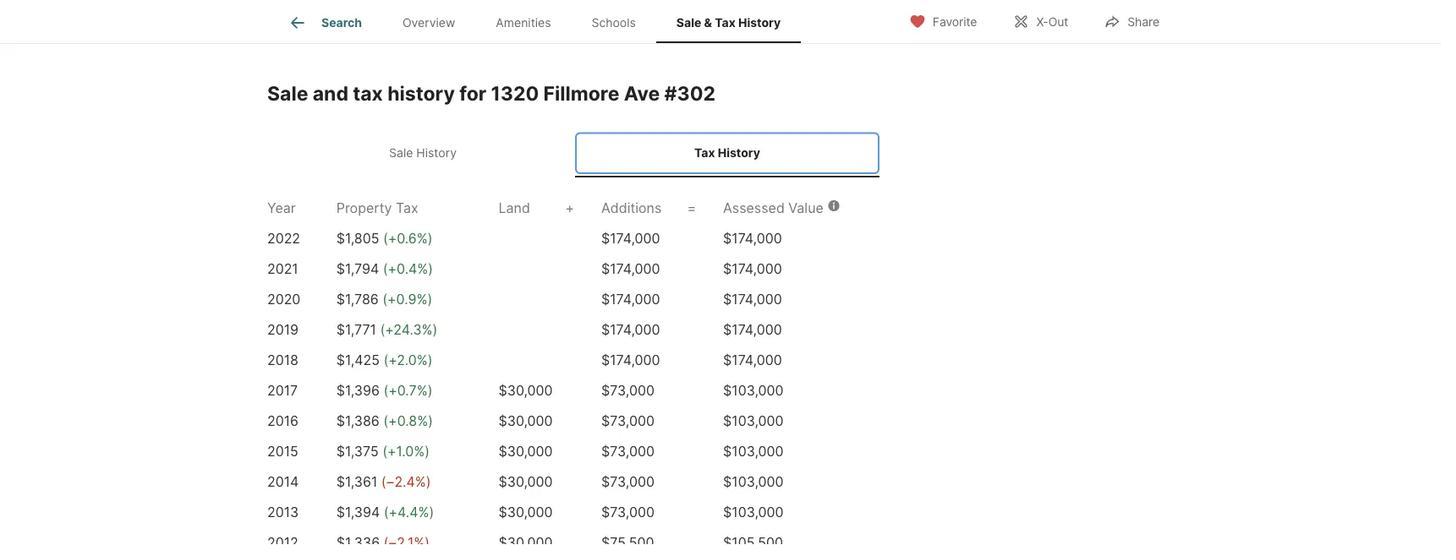 Task type: describe. For each thing, give the bounding box(es) containing it.
(+0.7%)
[[383, 382, 433, 399]]

$30,000 for $1,394 (+4.4%)
[[499, 504, 553, 521]]

$73,000 for (+1.0%)
[[601, 443, 655, 460]]

sale & tax history
[[676, 15, 781, 30]]

$73,000 for (+0.7%)
[[601, 382, 655, 399]]

search link
[[288, 13, 362, 33]]

for
[[459, 82, 486, 105]]

additions
[[601, 200, 662, 216]]

fillmore
[[543, 82, 619, 105]]

2019
[[267, 321, 299, 338]]

out
[[1048, 15, 1068, 29]]

$30,000 for $1,386 (+0.8%)
[[499, 413, 553, 429]]

(+24.3%)
[[380, 321, 438, 338]]

favorite
[[933, 15, 977, 29]]

$30,000 for $1,396 (+0.7%)
[[499, 382, 553, 399]]

tax history tab
[[575, 132, 880, 174]]

and
[[313, 82, 348, 105]]

sale history tab
[[271, 132, 575, 174]]

sale for sale history
[[389, 146, 413, 160]]

(+2.0%)
[[383, 352, 433, 368]]

$73,000 for (−2.4%)
[[601, 474, 655, 490]]

share
[[1128, 15, 1159, 29]]

search
[[321, 15, 362, 30]]

=
[[687, 200, 696, 216]]

(+0.8%)
[[383, 413, 433, 429]]

1 vertical spatial tax
[[694, 146, 715, 160]]

x-
[[1036, 15, 1048, 29]]

value
[[788, 200, 824, 216]]

2017
[[267, 382, 298, 399]]

$1,394 (+4.4%)
[[336, 504, 434, 521]]

history for tax history
[[718, 146, 760, 160]]

1320
[[491, 82, 539, 105]]

0 vertical spatial tax
[[715, 15, 736, 30]]

2016
[[267, 413, 299, 429]]

2014
[[267, 474, 299, 490]]

$30,000 for $1,375 (+1.0%)
[[499, 443, 553, 460]]

+
[[565, 200, 574, 216]]

$1,396
[[336, 382, 380, 399]]

$1,786
[[336, 291, 379, 307]]

x-out button
[[998, 4, 1083, 38]]

$1,425
[[336, 352, 380, 368]]

$73,000 for (+4.4%)
[[601, 504, 655, 521]]

$1,386
[[336, 413, 380, 429]]

tax history
[[694, 146, 760, 160]]

ave
[[624, 82, 660, 105]]

history
[[387, 82, 455, 105]]

2020
[[267, 291, 301, 307]]

#302
[[664, 82, 715, 105]]

$1,794
[[336, 260, 379, 277]]

$103,000 for $1,375 (+1.0%)
[[723, 443, 784, 460]]

(+0.4%)
[[383, 260, 433, 277]]

land
[[499, 200, 530, 216]]

tab list containing sale history
[[267, 129, 883, 178]]

2015
[[267, 443, 298, 460]]

$73,000 for (+0.8%)
[[601, 413, 655, 429]]

(+0.9%)
[[382, 291, 432, 307]]



Task type: locate. For each thing, give the bounding box(es) containing it.
4 $30,000 from the top
[[499, 474, 553, 490]]

(+4.4%)
[[384, 504, 434, 521]]

history right &
[[738, 15, 781, 30]]

3 $30,000 from the top
[[499, 443, 553, 460]]

tax up =
[[694, 146, 715, 160]]

history up assessed
[[718, 146, 760, 160]]

$1,375 (+1.0%)
[[336, 443, 430, 460]]

0 vertical spatial tab list
[[267, 0, 815, 43]]

history down history
[[416, 146, 457, 160]]

(−2.4%)
[[381, 474, 431, 490]]

3 $73,000 from the top
[[601, 443, 655, 460]]

sale for sale and tax history for 1320 fillmore ave #302
[[267, 82, 308, 105]]

assessed value
[[723, 200, 824, 216]]

$30,000
[[499, 382, 553, 399], [499, 413, 553, 429], [499, 443, 553, 460], [499, 474, 553, 490], [499, 504, 553, 521]]

1 horizontal spatial sale
[[389, 146, 413, 160]]

tab list
[[267, 0, 815, 43], [267, 129, 883, 178]]

&
[[704, 15, 712, 30]]

$103,000 for $1,394 (+4.4%)
[[723, 504, 784, 521]]

$103,000 for $1,361 (−2.4%)
[[723, 474, 784, 490]]

3 $103,000 from the top
[[723, 443, 784, 460]]

1 tab list from the top
[[267, 0, 815, 43]]

$30,000 for $1,361 (−2.4%)
[[499, 474, 553, 490]]

$103,000 for $1,386 (+0.8%)
[[723, 413, 784, 429]]

tab list up the +
[[267, 129, 883, 178]]

overview tab
[[382, 3, 476, 43]]

2 $103,000 from the top
[[723, 413, 784, 429]]

schools tab
[[571, 3, 656, 43]]

overview
[[403, 15, 455, 30]]

0 horizontal spatial sale
[[267, 82, 308, 105]]

tax
[[353, 82, 383, 105]]

5 $30,000 from the top
[[499, 504, 553, 521]]

$103,000 for $1,396 (+0.7%)
[[723, 382, 784, 399]]

2 vertical spatial tax
[[396, 200, 418, 216]]

$103,000
[[723, 382, 784, 399], [723, 413, 784, 429], [723, 443, 784, 460], [723, 474, 784, 490], [723, 504, 784, 521]]

history
[[738, 15, 781, 30], [416, 146, 457, 160], [718, 146, 760, 160]]

$1,771
[[336, 321, 376, 338]]

sale and tax history for 1320 fillmore ave #302
[[267, 82, 715, 105]]

$1,805
[[336, 230, 379, 247]]

$1,361
[[336, 474, 378, 490]]

sale up property tax
[[389, 146, 413, 160]]

schools
[[592, 15, 636, 30]]

$174,000
[[601, 230, 660, 247], [723, 230, 782, 247], [601, 260, 660, 277], [723, 260, 782, 277], [601, 291, 660, 307], [723, 291, 782, 307], [601, 321, 660, 338], [723, 321, 782, 338], [601, 352, 660, 368], [723, 352, 782, 368]]

$1,425 (+2.0%)
[[336, 352, 433, 368]]

property tax
[[336, 200, 418, 216]]

$1,361 (−2.4%)
[[336, 474, 431, 490]]

2013
[[267, 504, 299, 521]]

4 $103,000 from the top
[[723, 474, 784, 490]]

2 horizontal spatial sale
[[676, 15, 701, 30]]

$1,786 (+0.9%)
[[336, 291, 432, 307]]

assessed
[[723, 200, 785, 216]]

sale for sale & tax history
[[676, 15, 701, 30]]

5 $73,000 from the top
[[601, 504, 655, 521]]

0 vertical spatial sale
[[676, 15, 701, 30]]

(+0.6%)
[[383, 230, 433, 247]]

2 $30,000 from the top
[[499, 413, 553, 429]]

$1,386 (+0.8%)
[[336, 413, 433, 429]]

1 $73,000 from the top
[[601, 382, 655, 399]]

favorite button
[[895, 4, 992, 38]]

share button
[[1090, 4, 1174, 38]]

sale left the 'and'
[[267, 82, 308, 105]]

$73,000
[[601, 382, 655, 399], [601, 413, 655, 429], [601, 443, 655, 460], [601, 474, 655, 490], [601, 504, 655, 521]]

4 $73,000 from the top
[[601, 474, 655, 490]]

2 $73,000 from the top
[[601, 413, 655, 429]]

tax
[[715, 15, 736, 30], [694, 146, 715, 160], [396, 200, 418, 216]]

2018
[[267, 352, 299, 368]]

$1,805 (+0.6%)
[[336, 230, 433, 247]]

history for sale history
[[416, 146, 457, 160]]

$1,375
[[336, 443, 379, 460]]

sale left &
[[676, 15, 701, 30]]

(+1.0%)
[[382, 443, 430, 460]]

sale
[[676, 15, 701, 30], [267, 82, 308, 105], [389, 146, 413, 160]]

sale history
[[389, 146, 457, 160]]

2021
[[267, 260, 298, 277]]

amenities
[[496, 15, 551, 30]]

sale & tax history tab
[[656, 3, 801, 43]]

tax up (+0.6%)
[[396, 200, 418, 216]]

$1,394
[[336, 504, 380, 521]]

$1,794 (+0.4%)
[[336, 260, 433, 277]]

tab list up the 1320
[[267, 0, 815, 43]]

property
[[336, 200, 392, 216]]

year
[[267, 200, 296, 216]]

1 vertical spatial sale
[[267, 82, 308, 105]]

tab list containing search
[[267, 0, 815, 43]]

tax right &
[[715, 15, 736, 30]]

5 $103,000 from the top
[[723, 504, 784, 521]]

x-out
[[1036, 15, 1068, 29]]

1 $30,000 from the top
[[499, 382, 553, 399]]

1 $103,000 from the top
[[723, 382, 784, 399]]

2 vertical spatial sale
[[389, 146, 413, 160]]

amenities tab
[[476, 3, 571, 43]]

$1,771 (+24.3%)
[[336, 321, 438, 338]]

1 vertical spatial tab list
[[267, 129, 883, 178]]

2022
[[267, 230, 300, 247]]

2 tab list from the top
[[267, 129, 883, 178]]

$1,396 (+0.7%)
[[336, 382, 433, 399]]



Task type: vqa. For each thing, say whether or not it's contained in the screenshot.


